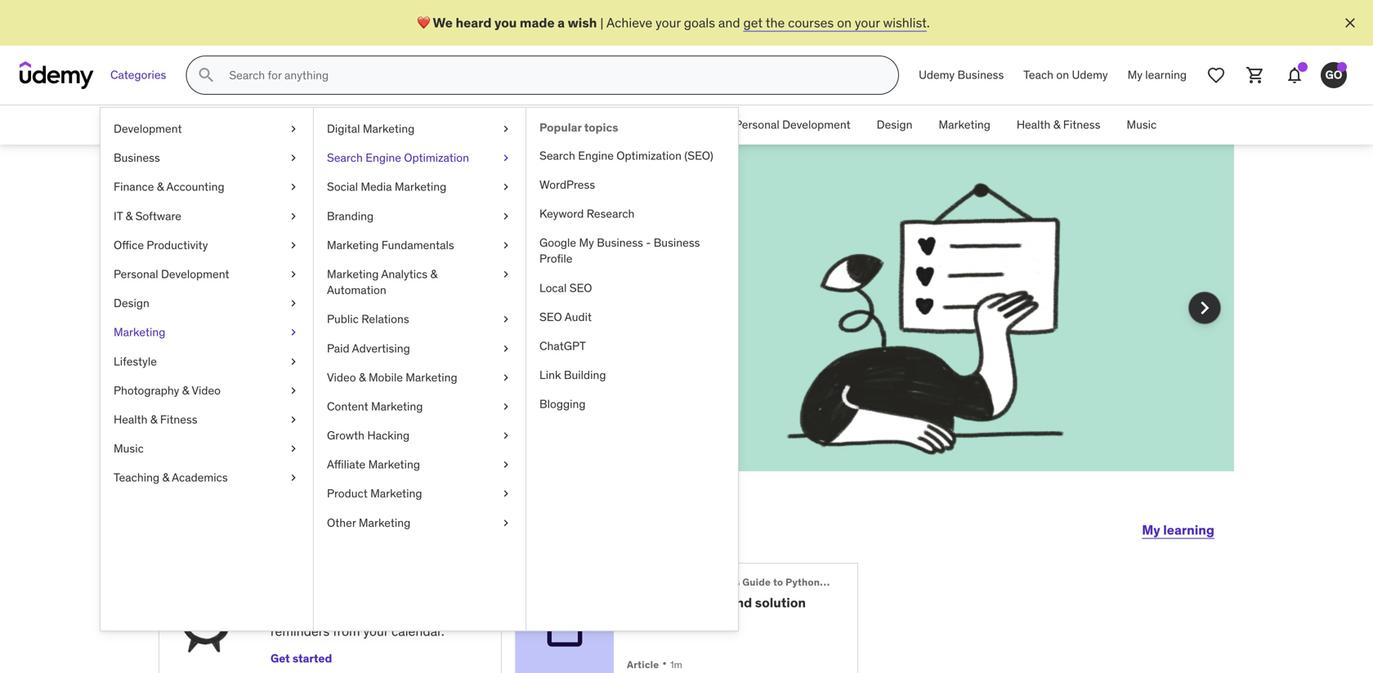 Task type: describe. For each thing, give the bounding box(es) containing it.
made
[[520, 14, 555, 31]]

to inside "carousel" element
[[249, 305, 261, 322]]

development link
[[101, 114, 313, 144]]

accounting for health & fitness
[[436, 118, 495, 132]]

popular
[[540, 120, 582, 135]]

video & mobile marketing
[[327, 370, 458, 385]]

get started
[[271, 652, 332, 667]]

local seo link
[[527, 274, 738, 303]]

1 horizontal spatial a
[[558, 14, 565, 31]]

0 vertical spatial seo
[[570, 281, 593, 295]]

1 vertical spatial health
[[114, 413, 148, 427]]

xsmall image for video & mobile marketing
[[500, 370, 513, 386]]

learning,
[[294, 510, 413, 544]]

teaching & academics
[[114, 471, 228, 485]]

xsmall image for personal development
[[287, 267, 300, 283]]

design link for lifestyle
[[101, 289, 313, 318]]

paid advertising
[[327, 341, 410, 356]]

2 horizontal spatial the
[[766, 14, 785, 31]]

1 horizontal spatial music link
[[1114, 105, 1170, 145]]

1 vertical spatial learning
[[1164, 522, 1215, 539]]

marketing inside 'marketing analytics & automation'
[[327, 267, 379, 282]]

xsmall image for branding
[[500, 208, 513, 224]]

branding
[[327, 209, 374, 223]]

personal development link for lifestyle
[[101, 260, 313, 289]]

xsmall image for marketing
[[287, 325, 300, 341]]

did
[[218, 216, 277, 258]]

& inside 'marketing analytics & automation'
[[431, 267, 438, 282]]

come
[[310, 305, 343, 322]]

the
[[627, 577, 645, 589]]

teach on udemy
[[1024, 68, 1109, 82]]

1 vertical spatial my learning link
[[1143, 511, 1215, 550]]

marketing fundamentals
[[327, 238, 454, 253]]

xsmall image for marketing analytics & automation
[[500, 267, 513, 283]]

profile
[[540, 252, 573, 266]]

music for bottom music link
[[114, 442, 144, 456]]

11. homework and solution link
[[627, 595, 832, 612]]

xsmall image for finance & accounting
[[287, 179, 300, 195]]

photography & video
[[114, 383, 221, 398]]

the ultimate beginners guide to python programming 11. homework and solution
[[627, 577, 889, 612]]

development for health & fitness
[[783, 118, 851, 132]]

xsmall image for affiliate marketing
[[500, 457, 513, 473]]

carousel element
[[139, 145, 1235, 511]]

chatgpt link
[[527, 332, 738, 361]]

ultimate
[[647, 577, 689, 589]]

public relations
[[327, 312, 409, 327]]

marketing link for lifestyle
[[101, 318, 313, 347]]

we
[[433, 14, 453, 31]]

content marketing
[[327, 399, 423, 414]]

productivity for health & fitness
[[648, 118, 709, 132]]

building
[[564, 368, 606, 383]]

affiliate marketing link
[[314, 451, 526, 480]]

1 horizontal spatial video
[[327, 370, 356, 385]]

branding link
[[314, 202, 526, 231]]

udemy business
[[919, 68, 1005, 82]]

xsmall image for paid advertising
[[500, 341, 513, 357]]

digital marketing link
[[314, 114, 526, 144]]

0 vertical spatial and
[[719, 14, 741, 31]]

marketing down affiliate marketing
[[371, 487, 422, 501]]

1 vertical spatial health & fitness link
[[101, 406, 313, 435]]

categories
[[110, 68, 166, 82]]

make for to
[[264, 305, 296, 322]]

design link for health & fitness
[[864, 105, 926, 145]]

to inside schedule time to learn a little each day adds up. get reminders from your calendar.
[[364, 581, 377, 597]]

finance for lifestyle
[[114, 180, 154, 194]]

keyword
[[540, 206, 584, 221]]

media
[[361, 180, 392, 194]]

marketing down product marketing
[[359, 516, 411, 531]]

music for music link to the right
[[1127, 118, 1157, 132]]

your left '.'
[[855, 14, 880, 31]]

toward
[[395, 324, 435, 341]]

fundamentals
[[382, 238, 454, 253]]

social media marketing
[[327, 180, 447, 194]]

video & mobile marketing link
[[314, 363, 526, 392]]

0 vertical spatial you
[[495, 14, 517, 31]]

content marketing link
[[314, 392, 526, 422]]

0 horizontal spatial video
[[192, 383, 221, 398]]

0 vertical spatial fitness
[[1064, 118, 1101, 132]]

hacking
[[367, 429, 410, 443]]

get the courses on your wishlist link
[[218, 305, 515, 341]]

search engine optimization link
[[314, 144, 526, 173]]

time to make it come true.
[[218, 305, 376, 322]]

it & software link for lifestyle
[[101, 202, 313, 231]]

❤️   we heard you made a wish | achieve your goals and get the courses on your wishlist .
[[417, 14, 930, 31]]

get the courses on your wishlist
[[218, 305, 515, 341]]

2 udemy from the left
[[1073, 68, 1109, 82]]

each
[[311, 605, 339, 622]]

xsmall image for development
[[287, 121, 300, 137]]

software for lifestyle
[[135, 209, 182, 223]]

teaching
[[114, 471, 160, 485]]

it for health & fitness
[[521, 118, 530, 132]]

search engine optimization (seo)
[[540, 148, 714, 163]]

search engine optimization
[[327, 151, 469, 165]]

finance & accounting for lifestyle
[[114, 180, 225, 194]]

your inside schedule time to learn a little each day adds up. get reminders from your calendar.
[[363, 624, 389, 640]]

search for search engine optimization
[[327, 151, 363, 165]]

notifications image
[[1286, 65, 1305, 85]]

you have alerts image
[[1338, 62, 1348, 72]]

content
[[327, 399, 369, 414]]

let's start learning, gary
[[159, 510, 484, 544]]

marketing analytics & automation
[[327, 267, 438, 298]]

business down development link
[[114, 151, 160, 165]]

my inside google my business - business profile
[[579, 236, 594, 250]]

1 vertical spatial fitness
[[160, 413, 198, 427]]

-
[[646, 236, 651, 250]]

next image
[[1192, 295, 1219, 321]]

0 horizontal spatial health & fitness
[[114, 413, 198, 427]]

my for the topmost my learning link
[[1128, 68, 1143, 82]]

xsmall image for design
[[287, 296, 300, 312]]

|
[[601, 14, 604, 31]]

1 unread notification image
[[1299, 62, 1308, 72]]

product marketing
[[327, 487, 422, 501]]

xsmall image for growth hacking
[[500, 428, 513, 444]]

xsmall image for photography & video
[[287, 383, 300, 399]]

article
[[627, 659, 659, 672]]

xsmall image for music
[[287, 441, 300, 457]]

0 vertical spatial health
[[1017, 118, 1051, 132]]

other marketing link
[[314, 509, 526, 538]]

did you make a wish?
[[218, 216, 465, 299]]

time
[[332, 581, 361, 597]]

local seo
[[540, 281, 593, 295]]

article • 1m
[[627, 656, 683, 673]]

on inside get the courses on your wishlist
[[472, 305, 486, 322]]

adds
[[366, 605, 395, 622]]

finance for health & fitness
[[384, 118, 424, 132]]

research
[[587, 206, 635, 221]]

business up "social" in the left top of the page
[[311, 118, 358, 132]]

business left the - at the left of the page
[[597, 236, 644, 250]]

wishlist image
[[1207, 65, 1227, 85]]

link
[[540, 368, 561, 383]]

other
[[327, 516, 356, 531]]

to inside the ultimate beginners guide to python programming 11. homework and solution
[[774, 577, 784, 589]]

personal for health & fitness
[[735, 118, 780, 132]]

keyword research
[[540, 206, 635, 221]]

seo audit
[[540, 310, 592, 325]]

xsmall image for other marketing
[[500, 515, 513, 531]]

go link
[[1315, 56, 1354, 95]]

office productivity for lifestyle
[[114, 238, 208, 253]]

you inside "did you make a wish?"
[[284, 216, 343, 258]]

schedule time to learn a little each day adds up. get reminders from your calendar.
[[271, 581, 445, 640]]

wishlist inside get the courses on your wishlist
[[218, 324, 261, 341]]

my learning for the topmost my learning link
[[1128, 68, 1187, 82]]

udemy business link
[[909, 56, 1014, 95]]

personal development for health & fitness
[[735, 118, 851, 132]]

growth hacking link
[[314, 422, 526, 451]]

google my business - business profile
[[540, 236, 700, 266]]

topics
[[585, 120, 619, 135]]

11.
[[627, 595, 643, 612]]

marketing down "hacking"
[[369, 458, 420, 472]]

photography & video link
[[101, 376, 313, 406]]

finance & accounting for health & fitness
[[384, 118, 495, 132]]

and inside "carousel" element
[[264, 324, 286, 341]]

started
[[293, 652, 332, 667]]

software for health & fitness
[[542, 118, 589, 132]]

finance & accounting link for lifestyle
[[101, 173, 313, 202]]

analytics
[[381, 267, 428, 282]]

search engine optimization element
[[526, 108, 738, 631]]

time
[[218, 305, 246, 322]]

search engine optimization (seo) link
[[527, 141, 738, 170]]

1 horizontal spatial wishlist
[[884, 14, 927, 31]]

goals.
[[467, 324, 501, 341]]

xsmall image for teaching & academics
[[287, 470, 300, 486]]

it & software for health & fitness
[[521, 118, 589, 132]]

wordpress link
[[527, 170, 738, 200]]



Task type: locate. For each thing, give the bounding box(es) containing it.
& inside video & mobile marketing link
[[359, 370, 366, 385]]

productivity for lifestyle
[[147, 238, 208, 253]]

search inside "link"
[[327, 151, 363, 165]]

1 vertical spatial you
[[284, 216, 343, 258]]

1 vertical spatial finance & accounting
[[114, 180, 225, 194]]

1 horizontal spatial health
[[1017, 118, 1051, 132]]

productivity up (seo)
[[648, 118, 709, 132]]

1 horizontal spatial it
[[521, 118, 530, 132]]

make
[[349, 216, 440, 258], [264, 305, 296, 322]]

it for lifestyle
[[114, 209, 123, 223]]

1 vertical spatial software
[[135, 209, 182, 223]]

0 vertical spatial personal
[[735, 118, 780, 132]]

my for my learning link to the bottom
[[1143, 522, 1161, 539]]

1 vertical spatial accounting
[[166, 180, 225, 194]]

1 horizontal spatial fitness
[[1064, 118, 1101, 132]]

office productivity link up 'time'
[[101, 231, 313, 260]]

xsmall image inside public relations link
[[500, 312, 513, 328]]

xsmall image inside search engine optimization "link"
[[500, 150, 513, 166]]

video down paid
[[327, 370, 356, 385]]

xsmall image for product marketing
[[500, 486, 513, 502]]

xsmall image inside finance & accounting link
[[287, 179, 300, 195]]

xsmall image inside marketing fundamentals link
[[500, 237, 513, 253]]

popular topics
[[540, 120, 619, 135]]

personal development for lifestyle
[[114, 267, 229, 282]]

video down lifestyle link
[[192, 383, 221, 398]]

1 horizontal spatial the
[[400, 305, 419, 322]]

health & fitness down teach on udemy link
[[1017, 118, 1101, 132]]

wishlist up udemy business
[[884, 14, 927, 31]]

xsmall image for lifestyle
[[287, 354, 300, 370]]

marketing analytics & automation link
[[314, 260, 526, 305]]

business right the - at the left of the page
[[654, 236, 700, 250]]

0 horizontal spatial software
[[135, 209, 182, 223]]

udemy image
[[20, 61, 94, 89]]

get the courses on your wishlist link
[[744, 14, 927, 31]]

wordpress
[[540, 177, 595, 192]]

1 vertical spatial office
[[114, 238, 144, 253]]

xsmall image inside product marketing link
[[500, 486, 513, 502]]

you left made
[[495, 14, 517, 31]]

xsmall image inside personal development link
[[287, 267, 300, 283]]

1 vertical spatial health & fitness
[[114, 413, 198, 427]]

accounting
[[436, 118, 495, 132], [166, 180, 225, 194]]

your up goals.
[[489, 305, 515, 322]]

finance & accounting link up search engine optimization
[[371, 105, 508, 145]]

finance & accounting link
[[371, 105, 508, 145], [101, 173, 313, 202]]

1 vertical spatial seo
[[540, 310, 562, 325]]

0 horizontal spatial to
[[249, 305, 261, 322]]

0 horizontal spatial personal development link
[[101, 260, 313, 289]]

a
[[271, 605, 279, 622]]

0 vertical spatial office
[[615, 118, 645, 132]]

fitness
[[1064, 118, 1101, 132], [160, 413, 198, 427]]

1 vertical spatial make
[[264, 305, 296, 322]]

optimization inside "link"
[[404, 151, 469, 165]]

marketing down paid advertising link
[[406, 370, 458, 385]]

Search for anything text field
[[226, 61, 879, 89]]

google my business - business profile link
[[527, 229, 738, 274]]

1 horizontal spatial music
[[1127, 118, 1157, 132]]

to right time
[[364, 581, 377, 597]]

go
[[1326, 68, 1343, 82]]

to up solution
[[774, 577, 784, 589]]

lifestyle link
[[101, 347, 313, 376]]

1 horizontal spatial udemy
[[1073, 68, 1109, 82]]

accounting down development link
[[166, 180, 225, 194]]

wishlist down 'time'
[[218, 324, 261, 341]]

xsmall image inside teaching & academics link
[[287, 470, 300, 486]]

affiliate
[[327, 458, 366, 472]]

0 vertical spatial my learning link
[[1118, 56, 1197, 95]]

programming
[[823, 577, 889, 589]]

it & software link
[[508, 105, 602, 145], [101, 202, 313, 231]]

to
[[249, 305, 261, 322], [774, 577, 784, 589], [364, 581, 377, 597]]

•
[[663, 656, 667, 673]]

2 vertical spatial on
[[472, 305, 486, 322]]

xsmall image inside office productivity link
[[287, 237, 300, 253]]

my learning link
[[1118, 56, 1197, 95], [1143, 511, 1215, 550]]

a up marketing analytics & automation link
[[446, 216, 465, 258]]

social media marketing link
[[314, 173, 526, 202]]

optimization down digital marketing link
[[404, 151, 469, 165]]

optimization up wordpress link
[[617, 148, 682, 163]]

2 horizontal spatial on
[[1057, 68, 1070, 82]]

0 horizontal spatial fitness
[[160, 413, 198, 427]]

first
[[340, 324, 363, 341]]

marketing link for health & fitness
[[926, 105, 1004, 145]]

your left goals
[[656, 14, 681, 31]]

day
[[342, 605, 363, 622]]

from
[[333, 624, 360, 640]]

get inside get the courses on your wishlist
[[376, 305, 397, 322]]

and left get
[[719, 14, 741, 31]]

1 vertical spatial wishlist
[[218, 324, 261, 341]]

1 horizontal spatial courses
[[788, 14, 834, 31]]

my learning inside my learning link
[[1128, 68, 1187, 82]]

wishlist
[[884, 14, 927, 31], [218, 324, 261, 341]]

fitness down teach on udemy link
[[1064, 118, 1101, 132]]

marketing up search engine optimization
[[363, 121, 415, 136]]

0 vertical spatial design
[[877, 118, 913, 132]]

business link for health & fitness
[[298, 105, 371, 145]]

1 horizontal spatial get
[[376, 305, 397, 322]]

search down popular
[[540, 148, 576, 163]]

0 vertical spatial learning
[[1146, 68, 1187, 82]]

0 horizontal spatial music
[[114, 442, 144, 456]]

get for started
[[271, 652, 290, 667]]

0 horizontal spatial accounting
[[166, 180, 225, 194]]

learning
[[1146, 68, 1187, 82], [1164, 522, 1215, 539]]

engine up the social media marketing
[[366, 151, 401, 165]]

0 vertical spatial a
[[558, 14, 565, 31]]

1 horizontal spatial finance & accounting link
[[371, 105, 508, 145]]

0 horizontal spatial office productivity link
[[101, 231, 313, 260]]

productivity left did
[[147, 238, 208, 253]]

make up analytics
[[349, 216, 440, 258]]

marketing down branding
[[327, 238, 379, 253]]

personal for lifestyle
[[114, 267, 158, 282]]

0 vertical spatial courses
[[788, 14, 834, 31]]

up.
[[398, 605, 416, 622]]

a left wish
[[558, 14, 565, 31]]

1 horizontal spatial office productivity link
[[602, 105, 722, 145]]

xsmall image inside music link
[[287, 441, 300, 457]]

0 vertical spatial it & software
[[521, 118, 589, 132]]

2 vertical spatial my
[[1143, 522, 1161, 539]]

a inside "did you make a wish?"
[[446, 216, 465, 258]]

accounting up search engine optimization "link"
[[436, 118, 495, 132]]

the inside get the courses on your wishlist
[[400, 305, 419, 322]]

1 vertical spatial music
[[114, 442, 144, 456]]

office productivity link up search engine optimization (seo)
[[602, 105, 722, 145]]

business link
[[298, 105, 371, 145], [101, 144, 313, 173]]

health & fitness link down teach on udemy link
[[1004, 105, 1114, 145]]

health down photography
[[114, 413, 148, 427]]

and inside the ultimate beginners guide to python programming 11. homework and solution
[[729, 595, 753, 612]]

personal development link for health & fitness
[[722, 105, 864, 145]]

udemy down '.'
[[919, 68, 955, 82]]

xsmall image
[[287, 121, 300, 137], [500, 121, 513, 137], [287, 150, 300, 166], [500, 150, 513, 166], [287, 237, 300, 253], [500, 267, 513, 283], [287, 354, 300, 370], [287, 412, 300, 428], [287, 441, 300, 457], [500, 457, 513, 473], [287, 470, 300, 486], [500, 486, 513, 502], [500, 515, 513, 531]]

1 horizontal spatial optimization
[[617, 148, 682, 163]]

my learning for my learning link to the bottom
[[1143, 522, 1215, 539]]

1 horizontal spatial productivity
[[648, 118, 709, 132]]

design
[[877, 118, 913, 132], [114, 296, 150, 311]]

get inside schedule time to learn a little each day adds up. get reminders from your calendar.
[[419, 605, 440, 622]]

link building
[[540, 368, 606, 383]]

start
[[226, 510, 289, 544]]

the
[[766, 14, 785, 31], [400, 305, 419, 322], [318, 324, 337, 341]]

1 vertical spatial and
[[264, 324, 286, 341]]

marketing link down "udemy business" link
[[926, 105, 1004, 145]]

& inside teaching & academics link
[[162, 471, 169, 485]]

1 vertical spatial personal
[[114, 267, 158, 282]]

0 horizontal spatial the
[[318, 324, 337, 341]]

udemy right 'teach'
[[1073, 68, 1109, 82]]

office productivity
[[615, 118, 709, 132], [114, 238, 208, 253]]

0 horizontal spatial on
[[472, 305, 486, 322]]

finance & accounting link down development link
[[101, 173, 313, 202]]

engine inside "link"
[[366, 151, 401, 165]]

get left started
[[271, 652, 290, 667]]

1 vertical spatial music link
[[101, 435, 313, 464]]

0 vertical spatial wishlist
[[884, 14, 927, 31]]

public
[[327, 312, 359, 327]]

1 horizontal spatial on
[[837, 14, 852, 31]]

1 horizontal spatial design
[[877, 118, 913, 132]]

xsmall image for content marketing
[[500, 399, 513, 415]]

0 horizontal spatial a
[[446, 216, 465, 258]]

1 vertical spatial personal development
[[114, 267, 229, 282]]

marketing up lifestyle
[[114, 325, 165, 340]]

local
[[540, 281, 567, 295]]

1 horizontal spatial to
[[364, 581, 377, 597]]

engine for search engine optimization (seo)
[[578, 148, 614, 163]]

it & software
[[521, 118, 589, 132], [114, 209, 182, 223]]

office for health & fitness
[[615, 118, 645, 132]]

2 horizontal spatial get
[[419, 605, 440, 622]]

your left goals.
[[438, 324, 463, 341]]

xsmall image inside affiliate marketing link
[[500, 457, 513, 473]]

your inside get the courses on your wishlist
[[489, 305, 515, 322]]

it & software link for health & fitness
[[508, 105, 602, 145]]

marketing down "udemy business" link
[[939, 118, 991, 132]]

let's
[[159, 510, 221, 544]]

0 vertical spatial my
[[1128, 68, 1143, 82]]

1 vertical spatial design link
[[101, 289, 313, 318]]

1 horizontal spatial health & fitness
[[1017, 118, 1101, 132]]

mobile
[[369, 370, 403, 385]]

0 horizontal spatial engine
[[366, 151, 401, 165]]

0 horizontal spatial it & software
[[114, 209, 182, 223]]

the up toward
[[400, 305, 419, 322]]

the down come
[[318, 324, 337, 341]]

xsmall image inside growth hacking link
[[500, 428, 513, 444]]

schedule
[[271, 581, 329, 597]]

0 horizontal spatial courses
[[422, 305, 468, 322]]

the right get
[[766, 14, 785, 31]]

optimization for search engine optimization (seo)
[[617, 148, 682, 163]]

xsmall image for public relations
[[500, 312, 513, 328]]

xsmall image inside business link
[[287, 150, 300, 166]]

and down guide
[[729, 595, 753, 612]]

1 horizontal spatial office productivity
[[615, 118, 709, 132]]

wish?
[[218, 257, 313, 299]]

get for the
[[376, 305, 397, 322]]

0 horizontal spatial seo
[[540, 310, 562, 325]]

marketing link
[[926, 105, 1004, 145], [101, 318, 313, 347]]

chatgpt
[[540, 339, 586, 354]]

heard
[[456, 14, 492, 31]]

personal development link
[[722, 105, 864, 145], [101, 260, 313, 289]]

1 horizontal spatial finance
[[384, 118, 424, 132]]

xsmall image for search engine optimization
[[500, 150, 513, 166]]

2 vertical spatial the
[[318, 324, 337, 341]]

xsmall image for business
[[287, 150, 300, 166]]

it
[[521, 118, 530, 132], [114, 209, 123, 223]]

1m
[[671, 659, 683, 672]]

1 vertical spatial finance & accounting link
[[101, 173, 313, 202]]

little
[[282, 605, 308, 622]]

business left 'teach'
[[958, 68, 1005, 82]]

1 vertical spatial office productivity link
[[101, 231, 313, 260]]

xsmall image inside other marketing link
[[500, 515, 513, 531]]

xsmall image inside development link
[[287, 121, 300, 137]]

xsmall image for office productivity
[[287, 237, 300, 253]]

my
[[1128, 68, 1143, 82], [579, 236, 594, 250], [1143, 522, 1161, 539]]

1 horizontal spatial seo
[[570, 281, 593, 295]]

to right 'time'
[[249, 305, 261, 322]]

finance & accounting up search engine optimization "link"
[[384, 118, 495, 132]]

xsmall image inside photography & video link
[[287, 383, 300, 399]]

& inside photography & video link
[[182, 383, 189, 398]]

growth hacking
[[327, 429, 410, 443]]

1 vertical spatial a
[[446, 216, 465, 258]]

get up the calendar.
[[419, 605, 440, 622]]

1 vertical spatial design
[[114, 296, 150, 311]]

search for search engine optimization (seo)
[[540, 148, 576, 163]]

you down "social" in the left top of the page
[[284, 216, 343, 258]]

xsmall image for digital marketing
[[500, 121, 513, 137]]

xsmall image for it & software
[[287, 208, 300, 224]]

engine for search engine optimization
[[366, 151, 401, 165]]

1 vertical spatial get
[[419, 605, 440, 622]]

1 vertical spatial productivity
[[147, 238, 208, 253]]

search down digital
[[327, 151, 363, 165]]

health down 'teach'
[[1017, 118, 1051, 132]]

xsmall image inside design link
[[287, 296, 300, 312]]

optimization for search engine optimization
[[404, 151, 469, 165]]

xsmall image for marketing fundamentals
[[500, 237, 513, 253]]

xsmall image inside paid advertising link
[[500, 341, 513, 357]]

0 vertical spatial health & fitness link
[[1004, 105, 1114, 145]]

other marketing
[[327, 516, 411, 531]]

0 vertical spatial my learning
[[1128, 68, 1187, 82]]

solution
[[755, 595, 806, 612]]

product marketing link
[[314, 480, 526, 509]]

0 horizontal spatial optimization
[[404, 151, 469, 165]]

music link
[[1114, 105, 1170, 145], [101, 435, 313, 464]]

finance & accounting down development link
[[114, 180, 225, 194]]

digital marketing
[[327, 121, 415, 136]]

personal development
[[735, 118, 851, 132], [114, 267, 229, 282]]

xsmall image inside digital marketing link
[[500, 121, 513, 137]]

xsmall image inside content marketing link
[[500, 399, 513, 415]]

0 horizontal spatial make
[[264, 305, 296, 322]]

get
[[376, 305, 397, 322], [419, 605, 440, 622], [271, 652, 290, 667]]

finance & accounting link for health & fitness
[[371, 105, 508, 145]]

photography
[[114, 383, 179, 398]]

make for you
[[349, 216, 440, 258]]

search
[[540, 148, 576, 163], [327, 151, 363, 165]]

seo right local
[[570, 281, 593, 295]]

0 vertical spatial the
[[766, 14, 785, 31]]

goals
[[684, 14, 716, 31]]

0 horizontal spatial design link
[[101, 289, 313, 318]]

shopping cart with 0 items image
[[1246, 65, 1266, 85]]

xsmall image for social media marketing
[[500, 179, 513, 195]]

academics
[[172, 471, 228, 485]]

fitness down photography & video
[[160, 413, 198, 427]]

your down adds
[[363, 624, 389, 640]]

and left take
[[264, 324, 286, 341]]

0 vertical spatial office productivity
[[615, 118, 709, 132]]

0 vertical spatial design link
[[864, 105, 926, 145]]

courses right get
[[788, 14, 834, 31]]

affiliate marketing
[[327, 458, 420, 472]]

beginners
[[691, 577, 741, 589]]

0 vertical spatial make
[[349, 216, 440, 258]]

xsmall image inside branding 'link'
[[500, 208, 513, 224]]

categories button
[[101, 56, 176, 95]]

0 horizontal spatial productivity
[[147, 238, 208, 253]]

courses inside get the courses on your wishlist
[[422, 305, 468, 322]]

development for lifestyle
[[161, 267, 229, 282]]

udemy
[[919, 68, 955, 82], [1073, 68, 1109, 82]]

make left it
[[264, 305, 296, 322]]

xsmall image inside lifestyle link
[[287, 354, 300, 370]]

0 horizontal spatial wishlist
[[218, 324, 261, 341]]

health & fitness down photography
[[114, 413, 198, 427]]

0 vertical spatial get
[[376, 305, 397, 322]]

.
[[927, 14, 930, 31]]

design for health & fitness
[[877, 118, 913, 132]]

accounting for lifestyle
[[166, 180, 225, 194]]

xsmall image inside video & mobile marketing link
[[500, 370, 513, 386]]

make inside "did you make a wish?"
[[349, 216, 440, 258]]

advertising
[[352, 341, 410, 356]]

music
[[1127, 118, 1157, 132], [114, 442, 144, 456]]

office for lifestyle
[[114, 238, 144, 253]]

get inside button
[[271, 652, 290, 667]]

1 udemy from the left
[[919, 68, 955, 82]]

seo left audit on the left top of the page
[[540, 310, 562, 325]]

seo audit link
[[527, 303, 738, 332]]

close image
[[1343, 15, 1359, 31]]

office productivity link for lifestyle
[[101, 231, 313, 260]]

❤️
[[417, 14, 430, 31]]

submit search image
[[197, 65, 216, 85]]

automation
[[327, 283, 387, 298]]

design for lifestyle
[[114, 296, 150, 311]]

xsmall image
[[287, 179, 300, 195], [500, 179, 513, 195], [287, 208, 300, 224], [500, 208, 513, 224], [500, 237, 513, 253], [287, 267, 300, 283], [287, 296, 300, 312], [500, 312, 513, 328], [287, 325, 300, 341], [500, 341, 513, 357], [500, 370, 513, 386], [287, 383, 300, 399], [500, 399, 513, 415], [500, 428, 513, 444]]

0 vertical spatial personal development
[[735, 118, 851, 132]]

0 horizontal spatial finance
[[114, 180, 154, 194]]

business link for lifestyle
[[101, 144, 313, 173]]

it & software for lifestyle
[[114, 209, 182, 223]]

0 vertical spatial finance & accounting link
[[371, 105, 508, 145]]

office productivity for health & fitness
[[615, 118, 709, 132]]

seo
[[570, 281, 593, 295], [540, 310, 562, 325]]

0 vertical spatial it
[[521, 118, 530, 132]]

xsmall image inside social media marketing link
[[500, 179, 513, 195]]

xsmall image inside marketing analytics & automation link
[[500, 267, 513, 283]]

office productivity link for health & fitness
[[602, 105, 722, 145]]

1 vertical spatial office productivity
[[114, 238, 208, 253]]

wish
[[568, 14, 597, 31]]

marketing fundamentals link
[[314, 231, 526, 260]]

business inside "udemy business" link
[[958, 68, 1005, 82]]

marketing down video & mobile marketing
[[371, 399, 423, 414]]

health & fitness link down photography & video
[[101, 406, 313, 435]]

0 vertical spatial on
[[837, 14, 852, 31]]

0 horizontal spatial marketing link
[[101, 318, 313, 347]]

marketing link up photography & video link at the bottom left of the page
[[101, 318, 313, 347]]

1 horizontal spatial engine
[[578, 148, 614, 163]]

courses up toward
[[422, 305, 468, 322]]

marketing up 'automation'
[[327, 267, 379, 282]]

0 horizontal spatial it & software link
[[101, 202, 313, 231]]

get up and take the first step toward your goals.
[[376, 305, 397, 322]]

xsmall image for health & fitness
[[287, 412, 300, 428]]

1 horizontal spatial accounting
[[436, 118, 495, 132]]

2 vertical spatial get
[[271, 652, 290, 667]]

1 horizontal spatial personal
[[735, 118, 780, 132]]

marketing down search engine optimization "link"
[[395, 180, 447, 194]]

engine down topics
[[578, 148, 614, 163]]

get started button
[[271, 648, 332, 671]]



Task type: vqa. For each thing, say whether or not it's contained in the screenshot.
Local Seo
yes



